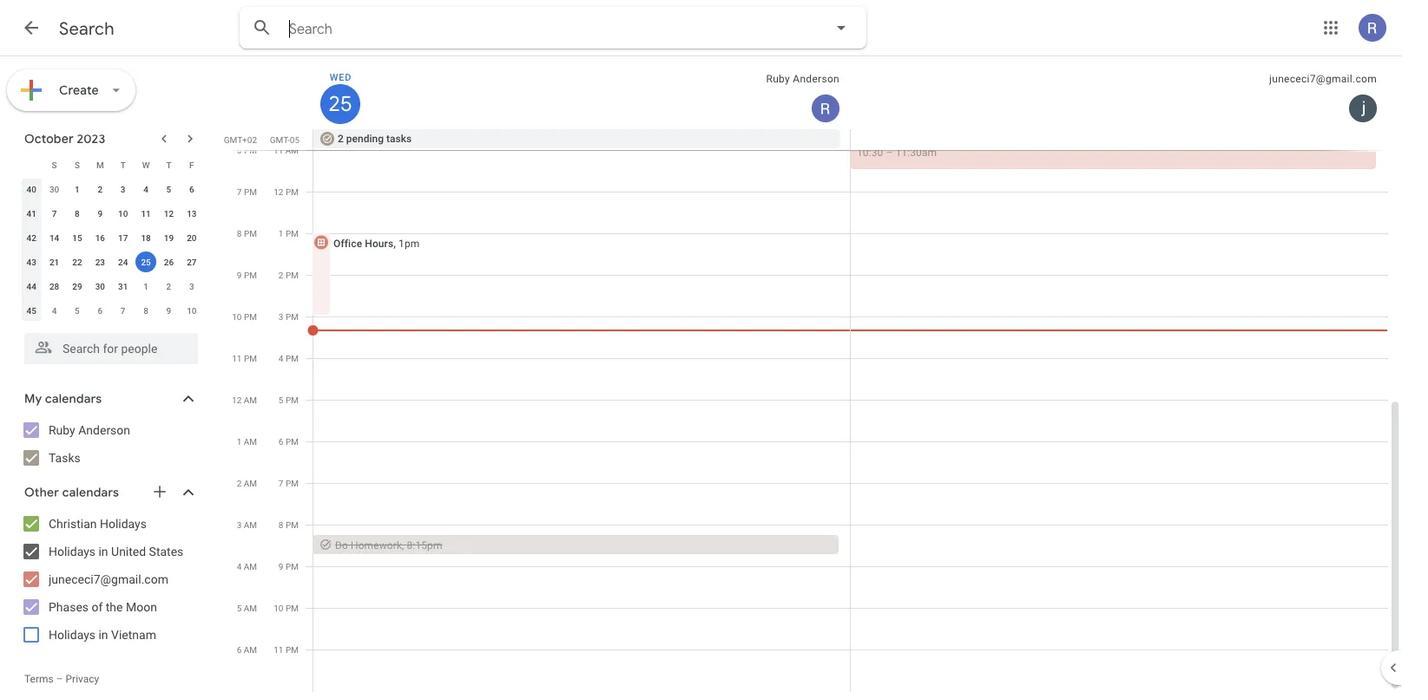 Task type: vqa. For each thing, say whether or not it's contained in the screenshot.
"21" in the 21 element
no



Task type: locate. For each thing, give the bounding box(es) containing it.
1 horizontal spatial ruby
[[766, 73, 790, 85]]

0 horizontal spatial 7 pm
[[237, 187, 257, 197]]

2 vertical spatial holidays
[[49, 628, 96, 643]]

7 row from the top
[[20, 299, 203, 323]]

1 in from the top
[[99, 545, 108, 559]]

8
[[75, 208, 80, 219], [237, 228, 242, 239], [143, 306, 148, 316], [279, 520, 283, 531]]

13
[[187, 208, 197, 219]]

holidays
[[100, 517, 147, 531], [49, 545, 96, 559], [49, 628, 96, 643]]

am down the 5 am
[[244, 645, 257, 656]]

junececi7@gmail.com
[[1269, 73, 1377, 85], [49, 573, 168, 587]]

10 pm right the 5 am
[[274, 603, 299, 614]]

0 vertical spatial calendars
[[45, 392, 102, 407]]

anderson down my calendars dropdown button
[[78, 423, 130, 438]]

am for 5 am
[[244, 603, 257, 614]]

6 right '1 am'
[[279, 437, 283, 447]]

1 vertical spatial 10 pm
[[274, 603, 299, 614]]

0 horizontal spatial 30
[[49, 184, 59, 194]]

11 right 10 element
[[141, 208, 151, 219]]

1 down 12 am at left bottom
[[237, 437, 242, 447]]

1 s from the left
[[52, 160, 57, 170]]

holidays for united
[[49, 545, 96, 559]]

1 vertical spatial 25
[[141, 257, 151, 267]]

1 row from the top
[[20, 153, 203, 177]]

0 horizontal spatial s
[[52, 160, 57, 170]]

0 vertical spatial 8 pm
[[237, 228, 257, 239]]

8 pm
[[237, 228, 257, 239], [279, 520, 299, 531]]

2 for am
[[237, 478, 242, 489]]

0 horizontal spatial –
[[56, 674, 63, 686]]

1 for 1 pm
[[279, 228, 283, 239]]

20
[[187, 233, 197, 243]]

11 left 05
[[274, 145, 283, 155]]

in down the phases of the moon
[[99, 628, 108, 643]]

10 pm left "3 pm" on the top left of page
[[232, 312, 257, 322]]

gmt+02
[[224, 135, 257, 145]]

row group
[[20, 177, 203, 323]]

Search for people text field
[[35, 333, 188, 365]]

0 horizontal spatial anderson
[[78, 423, 130, 438]]

12 right 11 element
[[164, 208, 174, 219]]

terms
[[24, 674, 54, 686]]

0 horizontal spatial 12
[[164, 208, 174, 219]]

5 right "november 4" element
[[75, 306, 80, 316]]

3 am
[[237, 520, 257, 531]]

0 vertical spatial ,
[[394, 237, 396, 250]]

4 row from the top
[[20, 226, 203, 250]]

am up 2 am
[[244, 437, 257, 447]]

1 for november 1 element
[[143, 281, 148, 292]]

1 vertical spatial 11 pm
[[274, 645, 299, 656]]

30
[[49, 184, 59, 194], [95, 281, 105, 292]]

1 horizontal spatial 6 pm
[[279, 437, 299, 447]]

2 vertical spatial 12
[[232, 395, 242, 405]]

2
[[338, 133, 344, 145], [98, 184, 103, 194], [279, 270, 283, 280], [166, 281, 171, 292], [237, 478, 242, 489]]

2 in from the top
[[99, 628, 108, 643]]

None search field
[[240, 7, 867, 49], [0, 326, 215, 365], [240, 7, 867, 49]]

2 row from the top
[[20, 177, 203, 201]]

pm up 4 pm
[[286, 312, 299, 322]]

november 3 element
[[181, 276, 202, 297]]

terms – privacy
[[24, 674, 99, 686]]

25
[[327, 90, 351, 118], [141, 257, 151, 267]]

6 left gmt-
[[237, 145, 242, 155]]

10 left 11 element
[[118, 208, 128, 219]]

16 element
[[90, 227, 111, 248]]

11 element
[[136, 203, 156, 224]]

other calendars button
[[3, 479, 215, 507]]

2 left the pending
[[338, 133, 344, 145]]

row group inside october 2023 grid
[[20, 177, 203, 323]]

– right "terms" link on the left bottom
[[56, 674, 63, 686]]

1 horizontal spatial ,
[[402, 540, 404, 552]]

am for 1 am
[[244, 437, 257, 447]]

0 vertical spatial 10 pm
[[232, 312, 257, 322]]

0 vertical spatial 7 pm
[[237, 187, 257, 197]]

1 pm
[[279, 228, 299, 239]]

40
[[26, 184, 36, 194]]

3 pm
[[279, 312, 299, 322]]

11 pm up 12 am at left bottom
[[232, 353, 257, 364]]

anderson down search options "image"
[[793, 73, 840, 85]]

5 down the 4 am
[[237, 603, 242, 614]]

calendars for other calendars
[[62, 485, 119, 501]]

2 down m
[[98, 184, 103, 194]]

holidays for vietnam
[[49, 628, 96, 643]]

9 right the 4 am
[[279, 562, 283, 572]]

0 vertical spatial 12
[[274, 187, 283, 197]]

0 vertical spatial –
[[886, 146, 893, 158]]

10 element
[[113, 203, 133, 224]]

1 horizontal spatial –
[[886, 146, 893, 158]]

am down 2 am
[[244, 520, 257, 531]]

11 pm right 6 am
[[274, 645, 299, 656]]

1 horizontal spatial anderson
[[793, 73, 840, 85]]

25, today element
[[136, 252, 156, 273]]

2 right november 1 element
[[166, 281, 171, 292]]

1 horizontal spatial 30
[[95, 281, 105, 292]]

11
[[274, 145, 283, 155], [141, 208, 151, 219], [232, 353, 242, 364], [274, 645, 283, 656]]

1 horizontal spatial junececi7@gmail.com
[[1269, 73, 1377, 85]]

0 horizontal spatial ruby
[[49, 423, 75, 438]]

24 element
[[113, 252, 133, 273]]

create button
[[7, 69, 135, 111]]

1 vertical spatial ,
[[402, 540, 404, 552]]

21 element
[[44, 252, 65, 273]]

t right w
[[166, 160, 171, 170]]

,
[[394, 237, 396, 250], [402, 540, 404, 552]]

6 pm
[[237, 145, 257, 155], [279, 437, 299, 447]]

november 8 element
[[136, 300, 156, 321]]

am for 3 am
[[244, 520, 257, 531]]

28 element
[[44, 276, 65, 297]]

0 vertical spatial 25
[[327, 90, 351, 118]]

2 up "3 pm" on the top left of page
[[279, 270, 283, 280]]

ruby inside my calendars list
[[49, 423, 75, 438]]

3 up 10 element
[[121, 184, 125, 194]]

28
[[49, 281, 59, 292]]

christian holidays
[[49, 517, 147, 531]]

holidays in united states
[[49, 545, 183, 559]]

t left w
[[120, 160, 126, 170]]

Search text field
[[289, 20, 782, 38]]

05
[[290, 135, 300, 145]]

0 vertical spatial junececi7@gmail.com
[[1269, 73, 1377, 85]]

2 down '1 am'
[[237, 478, 242, 489]]

create
[[59, 82, 99, 98]]

2 pm
[[279, 270, 299, 280]]

pm left 1 pm
[[244, 228, 257, 239]]

am for 12 am
[[244, 395, 257, 405]]

4 for 4 am
[[237, 562, 242, 572]]

10 pm
[[232, 312, 257, 322], [274, 603, 299, 614]]

pm up 1 pm
[[286, 187, 299, 197]]

row
[[20, 153, 203, 177], [20, 177, 203, 201], [20, 201, 203, 226], [20, 226, 203, 250], [20, 250, 203, 274], [20, 274, 203, 299], [20, 299, 203, 323]]

29 element
[[67, 276, 88, 297]]

anderson inside my calendars list
[[78, 423, 130, 438]]

25 grid
[[222, 56, 1402, 693]]

23
[[95, 257, 105, 267]]

25 right 24 'element'
[[141, 257, 151, 267]]

1 horizontal spatial 10 pm
[[274, 603, 299, 614]]

holidays down phases at the bottom of page
[[49, 628, 96, 643]]

ruby anderson down search options "image"
[[766, 73, 840, 85]]

, for homework
[[402, 540, 404, 552]]

calendars for my calendars
[[45, 392, 102, 407]]

8 pm right 3 am
[[279, 520, 299, 531]]

6
[[237, 145, 242, 155], [189, 184, 194, 194], [98, 306, 103, 316], [279, 437, 283, 447], [237, 645, 242, 656]]

43
[[26, 257, 36, 267]]

s
[[52, 160, 57, 170], [75, 160, 80, 170]]

am up 12 pm
[[285, 145, 299, 155]]

search
[[59, 17, 114, 40]]

4 up the 5 am
[[237, 562, 242, 572]]

0 horizontal spatial 9 pm
[[237, 270, 257, 280]]

christian
[[49, 517, 97, 531]]

s left m
[[75, 160, 80, 170]]

1 down 12 pm
[[279, 228, 283, 239]]

1 vertical spatial anderson
[[78, 423, 130, 438]]

phases
[[49, 600, 89, 615]]

30 right 40
[[49, 184, 59, 194]]

0 vertical spatial ruby
[[766, 73, 790, 85]]

the
[[106, 600, 123, 615]]

0 vertical spatial 30
[[49, 184, 59, 194]]

– inside button
[[886, 146, 893, 158]]

0 horizontal spatial 10 pm
[[232, 312, 257, 322]]

, for hours
[[394, 237, 396, 250]]

phases of the moon
[[49, 600, 157, 615]]

1 horizontal spatial 25
[[327, 90, 351, 118]]

1 horizontal spatial ruby anderson
[[766, 73, 840, 85]]

1 vertical spatial ruby
[[49, 423, 75, 438]]

1 vertical spatial 8 pm
[[279, 520, 299, 531]]

8 up 15 element on the top left of page
[[75, 208, 80, 219]]

1 horizontal spatial 12
[[232, 395, 242, 405]]

12 inside 12 element
[[164, 208, 174, 219]]

other calendars
[[24, 485, 119, 501]]

1 vertical spatial 30
[[95, 281, 105, 292]]

1 vertical spatial 6 pm
[[279, 437, 299, 447]]

in for vietnam
[[99, 628, 108, 643]]

1 horizontal spatial t
[[166, 160, 171, 170]]

5 for november 5 element on the left of the page
[[75, 306, 80, 316]]

add other calendars image
[[151, 484, 168, 501]]

12
[[274, 187, 283, 197], [164, 208, 174, 219], [232, 395, 242, 405]]

11 pm
[[232, 353, 257, 364], [274, 645, 299, 656]]

moon
[[126, 600, 157, 615]]

november 10 element
[[181, 300, 202, 321]]

10 right the 5 am
[[274, 603, 283, 614]]

5 right 12 am at left bottom
[[279, 395, 283, 405]]

, left "8:15pm"
[[402, 540, 404, 552]]

september 30 element
[[44, 179, 65, 200]]

10
[[118, 208, 128, 219], [187, 306, 197, 316], [232, 312, 242, 322], [274, 603, 283, 614]]

4 left november 5 element on the left of the page
[[52, 306, 57, 316]]

4 up 5 pm
[[279, 353, 283, 364]]

7 pm left 12 pm
[[237, 187, 257, 197]]

0 vertical spatial 6 pm
[[237, 145, 257, 155]]

3 right the november 2 element
[[189, 281, 194, 292]]

calendars right my
[[45, 392, 102, 407]]

m
[[96, 160, 104, 170]]

25 column header
[[313, 56, 851, 129]]

0 horizontal spatial ,
[[394, 237, 396, 250]]

– for privacy
[[56, 674, 63, 686]]

am down the 4 am
[[244, 603, 257, 614]]

18 element
[[136, 227, 156, 248]]

t
[[120, 160, 126, 170], [166, 160, 171, 170]]

3 up 4 pm
[[279, 312, 283, 322]]

4 am
[[237, 562, 257, 572]]

30 inside september 30 element
[[49, 184, 59, 194]]

2 horizontal spatial 12
[[274, 187, 283, 197]]

am left 5 pm
[[244, 395, 257, 405]]

7
[[237, 187, 242, 197], [52, 208, 57, 219], [121, 306, 125, 316], [279, 478, 283, 489]]

calendars up christian holidays
[[62, 485, 119, 501]]

other
[[24, 485, 59, 501]]

row group containing 40
[[20, 177, 203, 323]]

in for united
[[99, 545, 108, 559]]

1 vertical spatial junececi7@gmail.com
[[49, 573, 168, 587]]

1 vertical spatial in
[[99, 628, 108, 643]]

5 row from the top
[[20, 250, 203, 274]]

in
[[99, 545, 108, 559], [99, 628, 108, 643]]

privacy link
[[66, 674, 99, 686]]

s up september 30 element
[[52, 160, 57, 170]]

november 2 element
[[158, 276, 179, 297]]

other calendars list
[[3, 511, 215, 649]]

0 vertical spatial in
[[99, 545, 108, 559]]

wed
[[330, 72, 352, 82]]

0 vertical spatial ruby anderson
[[766, 73, 840, 85]]

pm right the 4 am
[[286, 562, 299, 572]]

holidays down christian
[[49, 545, 96, 559]]

9 pm right the 4 am
[[279, 562, 299, 572]]

0 vertical spatial holidays
[[100, 517, 147, 531]]

row containing 45
[[20, 299, 203, 323]]

0 horizontal spatial t
[[120, 160, 126, 170]]

my
[[24, 392, 42, 407]]

– right 10:30
[[886, 146, 893, 158]]

1 vertical spatial ruby anderson
[[49, 423, 130, 438]]

am up the 5 am
[[244, 562, 257, 572]]

25 cell
[[134, 250, 157, 274]]

9 pm left 2 pm
[[237, 270, 257, 280]]

1 for 1 am
[[237, 437, 242, 447]]

12 up '1 am'
[[232, 395, 242, 405]]

0 horizontal spatial junececi7@gmail.com
[[49, 573, 168, 587]]

0 vertical spatial anderson
[[793, 73, 840, 85]]

12 for 12
[[164, 208, 174, 219]]

9 left 10 element
[[98, 208, 103, 219]]

31 element
[[113, 276, 133, 297]]

5 inside november 5 element
[[75, 306, 80, 316]]

30 for september 30 element
[[49, 184, 59, 194]]

1 horizontal spatial 9 pm
[[279, 562, 299, 572]]

1 horizontal spatial s
[[75, 160, 80, 170]]

ruby
[[766, 73, 790, 85], [49, 423, 75, 438]]

pm left 4 pm
[[244, 353, 257, 364]]

41
[[26, 208, 36, 219]]

1
[[75, 184, 80, 194], [279, 228, 283, 239], [143, 281, 148, 292], [237, 437, 242, 447]]

pm right the 5 am
[[286, 603, 299, 614]]

0 vertical spatial 9 pm
[[237, 270, 257, 280]]

0 horizontal spatial 8 pm
[[237, 228, 257, 239]]

2 pending tasks
[[338, 133, 412, 145]]

6 row from the top
[[20, 274, 203, 299]]

november 7 element
[[113, 300, 133, 321]]

am
[[285, 145, 299, 155], [244, 395, 257, 405], [244, 437, 257, 447], [244, 478, 257, 489], [244, 520, 257, 531], [244, 562, 257, 572], [244, 603, 257, 614], [244, 645, 257, 656]]

2 pending tasks row
[[306, 129, 1402, 150]]

3 row from the top
[[20, 201, 203, 226]]

6 down the 5 am
[[237, 645, 242, 656]]

1 vertical spatial 7 pm
[[279, 478, 299, 489]]

8 pm left 1 pm
[[237, 228, 257, 239]]

1 vertical spatial calendars
[[62, 485, 119, 501]]

ruby anderson inside my calendars list
[[49, 423, 130, 438]]

states
[[149, 545, 183, 559]]

pm
[[244, 145, 257, 155], [244, 187, 257, 197], [286, 187, 299, 197], [244, 228, 257, 239], [286, 228, 299, 239], [244, 270, 257, 280], [286, 270, 299, 280], [244, 312, 257, 322], [286, 312, 299, 322], [244, 353, 257, 364], [286, 353, 299, 364], [286, 395, 299, 405], [286, 437, 299, 447], [286, 478, 299, 489], [286, 520, 299, 531], [286, 562, 299, 572], [286, 603, 299, 614], [286, 645, 299, 656]]

2 s from the left
[[75, 160, 80, 170]]

junececi7@gmail.com inside other calendars list
[[49, 573, 168, 587]]

in left the united
[[99, 545, 108, 559]]

calendars
[[45, 392, 102, 407], [62, 485, 119, 501]]

do
[[335, 540, 348, 552]]

3 down 2 am
[[237, 520, 242, 531]]

0 horizontal spatial 6 pm
[[237, 145, 257, 155]]

19 element
[[158, 227, 179, 248]]

1 vertical spatial 12
[[164, 208, 174, 219]]

1 vertical spatial holidays
[[49, 545, 96, 559]]

7 pm right 2 am
[[279, 478, 299, 489]]

november 5 element
[[67, 300, 88, 321]]

0 horizontal spatial 25
[[141, 257, 151, 267]]

0 vertical spatial 11 pm
[[232, 353, 257, 364]]

am down '1 am'
[[244, 478, 257, 489]]

8 left november 9 element
[[143, 306, 148, 316]]

row containing 42
[[20, 226, 203, 250]]

october
[[24, 131, 74, 147]]

2 inside button
[[338, 133, 344, 145]]

my calendars button
[[3, 386, 215, 413]]

13 element
[[181, 203, 202, 224]]

go back image
[[21, 17, 42, 38]]

0 horizontal spatial ruby anderson
[[49, 423, 130, 438]]

6 pm left gmt-
[[237, 145, 257, 155]]

november 4 element
[[44, 300, 65, 321]]

25 inside wed 25
[[327, 90, 351, 118]]

1 vertical spatial –
[[56, 674, 63, 686]]

1 left the november 2 element
[[143, 281, 148, 292]]

3
[[121, 184, 125, 194], [189, 281, 194, 292], [279, 312, 283, 322], [237, 520, 242, 531]]

6 pm down 5 pm
[[279, 437, 299, 447]]



Task type: describe. For each thing, give the bounding box(es) containing it.
11 inside row group
[[141, 208, 151, 219]]

1 t from the left
[[120, 160, 126, 170]]

21
[[49, 257, 59, 267]]

19
[[164, 233, 174, 243]]

2 t from the left
[[166, 160, 171, 170]]

1 horizontal spatial 8 pm
[[279, 520, 299, 531]]

5 up 12 element
[[166, 184, 171, 194]]

12 for 12 pm
[[274, 187, 283, 197]]

9 right november 8 element
[[166, 306, 171, 316]]

7 left 12 pm
[[237, 187, 242, 197]]

9 right november 3 element at left top
[[237, 270, 242, 280]]

18
[[141, 233, 151, 243]]

pm up 2 pm
[[286, 228, 299, 239]]

row containing 43
[[20, 250, 203, 274]]

17 element
[[113, 227, 133, 248]]

junececi7@gmail.com inside 25 'grid'
[[1269, 73, 1377, 85]]

11 right 6 am
[[274, 645, 283, 656]]

3 for november 3 element at left top
[[189, 281, 194, 292]]

wed 25
[[327, 72, 352, 118]]

1 am
[[237, 437, 257, 447]]

pm down 4 pm
[[286, 395, 299, 405]]

4 for "november 4" element
[[52, 306, 57, 316]]

my calendars
[[24, 392, 102, 407]]

6 right november 5 element on the left of the page
[[98, 306, 103, 316]]

pending
[[346, 133, 384, 145]]

ruby inside 25 column header
[[766, 73, 790, 85]]

14 element
[[44, 227, 65, 248]]

27
[[187, 257, 197, 267]]

november 1 element
[[136, 276, 156, 297]]

8 right 3 am
[[279, 520, 283, 531]]

pm left 12 pm
[[244, 187, 257, 197]]

10 right november 9 element
[[187, 306, 197, 316]]

office
[[333, 237, 362, 250]]

4 pm
[[279, 353, 299, 364]]

8 right 20 element
[[237, 228, 242, 239]]

terms link
[[24, 674, 54, 686]]

30 element
[[90, 276, 111, 297]]

november 9 element
[[158, 300, 179, 321]]

hours
[[365, 237, 394, 250]]

22
[[72, 257, 82, 267]]

do homework , 8:15pm
[[335, 540, 442, 552]]

pm right 6 am
[[286, 645, 299, 656]]

1 horizontal spatial 11 pm
[[274, 645, 299, 656]]

16
[[95, 233, 105, 243]]

1pm
[[399, 237, 420, 250]]

pm left gmt-
[[244, 145, 257, 155]]

45
[[26, 306, 36, 316]]

7 right 41
[[52, 208, 57, 219]]

of
[[92, 600, 103, 615]]

24
[[118, 257, 128, 267]]

10:30
[[857, 146, 883, 158]]

5 for 5 pm
[[279, 395, 283, 405]]

23 element
[[90, 252, 111, 273]]

30 for the 30 element
[[95, 281, 105, 292]]

search image
[[245, 10, 280, 45]]

none search field search for people
[[0, 326, 215, 365]]

row containing 40
[[20, 177, 203, 201]]

1 vertical spatial 9 pm
[[279, 562, 299, 572]]

3 for 3 am
[[237, 520, 242, 531]]

am for 6 am
[[244, 645, 257, 656]]

united
[[111, 545, 146, 559]]

10:30 – 11:30am
[[857, 146, 937, 158]]

search heading
[[59, 17, 114, 40]]

1 right september 30 element
[[75, 184, 80, 194]]

10 right november 10 element
[[232, 312, 242, 322]]

pm up "3 pm" on the top left of page
[[286, 270, 299, 280]]

7 right 2 am
[[279, 478, 283, 489]]

4 up 11 element
[[143, 184, 148, 194]]

pm up 5 pm
[[286, 353, 299, 364]]

12 for 12 am
[[232, 395, 242, 405]]

15 element
[[67, 227, 88, 248]]

5 pm
[[279, 395, 299, 405]]

november 6 element
[[90, 300, 111, 321]]

44
[[26, 281, 36, 292]]

privacy
[[66, 674, 99, 686]]

row containing 41
[[20, 201, 203, 226]]

22 element
[[67, 252, 88, 273]]

vietnam
[[111, 628, 156, 643]]

row containing 44
[[20, 274, 203, 299]]

w
[[142, 160, 150, 170]]

gmt-
[[270, 135, 290, 145]]

25 inside cell
[[141, 257, 151, 267]]

12 am
[[232, 395, 257, 405]]

42
[[26, 233, 36, 243]]

am for 4 am
[[244, 562, 257, 572]]

15
[[72, 233, 82, 243]]

tasks
[[49, 451, 81, 465]]

search options image
[[824, 10, 859, 45]]

gmt-05
[[270, 135, 300, 145]]

my calendars list
[[3, 417, 215, 472]]

pm right 3 am
[[286, 520, 299, 531]]

5 for 5 am
[[237, 603, 242, 614]]

3 for 3 pm
[[279, 312, 283, 322]]

0 horizontal spatial 11 pm
[[232, 353, 257, 364]]

27 element
[[181, 252, 202, 273]]

11:30am
[[896, 146, 937, 158]]

5 am
[[237, 603, 257, 614]]

office hours , 1pm
[[333, 237, 420, 250]]

f
[[189, 160, 194, 170]]

pm left "3 pm" on the top left of page
[[244, 312, 257, 322]]

row containing s
[[20, 153, 203, 177]]

11 am
[[274, 145, 299, 155]]

homework
[[351, 540, 402, 552]]

6 down f
[[189, 184, 194, 194]]

31
[[118, 281, 128, 292]]

wednesday, october 25, today element
[[320, 84, 360, 124]]

pm right 2 am
[[286, 478, 299, 489]]

26 element
[[158, 252, 179, 273]]

am for 2 am
[[244, 478, 257, 489]]

4 for 4 pm
[[279, 353, 283, 364]]

tasks
[[386, 133, 412, 145]]

pm down 5 pm
[[286, 437, 299, 447]]

6 am
[[237, 645, 257, 656]]

10:30 – 11:30am button
[[850, 129, 1376, 169]]

29
[[72, 281, 82, 292]]

anderson inside 25 column header
[[793, 73, 840, 85]]

11 up 12 am at left bottom
[[232, 353, 242, 364]]

2 for pm
[[279, 270, 283, 280]]

1 horizontal spatial 7 pm
[[279, 478, 299, 489]]

8:15pm
[[407, 540, 442, 552]]

am for 11 am
[[285, 145, 299, 155]]

12 pm
[[274, 187, 299, 197]]

17
[[118, 233, 128, 243]]

2 am
[[237, 478, 257, 489]]

26
[[164, 257, 174, 267]]

20 element
[[181, 227, 202, 248]]

2 pending tasks button
[[313, 129, 840, 148]]

12 element
[[158, 203, 179, 224]]

14
[[49, 233, 59, 243]]

holidays in vietnam
[[49, 628, 156, 643]]

2 for pending
[[338, 133, 344, 145]]

7 right november 6 element
[[121, 306, 125, 316]]

2023
[[77, 131, 105, 147]]

october 2023 grid
[[16, 153, 203, 323]]

ruby anderson inside 25 column header
[[766, 73, 840, 85]]

– for 11:30am
[[886, 146, 893, 158]]

october 2023
[[24, 131, 105, 147]]

pm left 2 pm
[[244, 270, 257, 280]]



